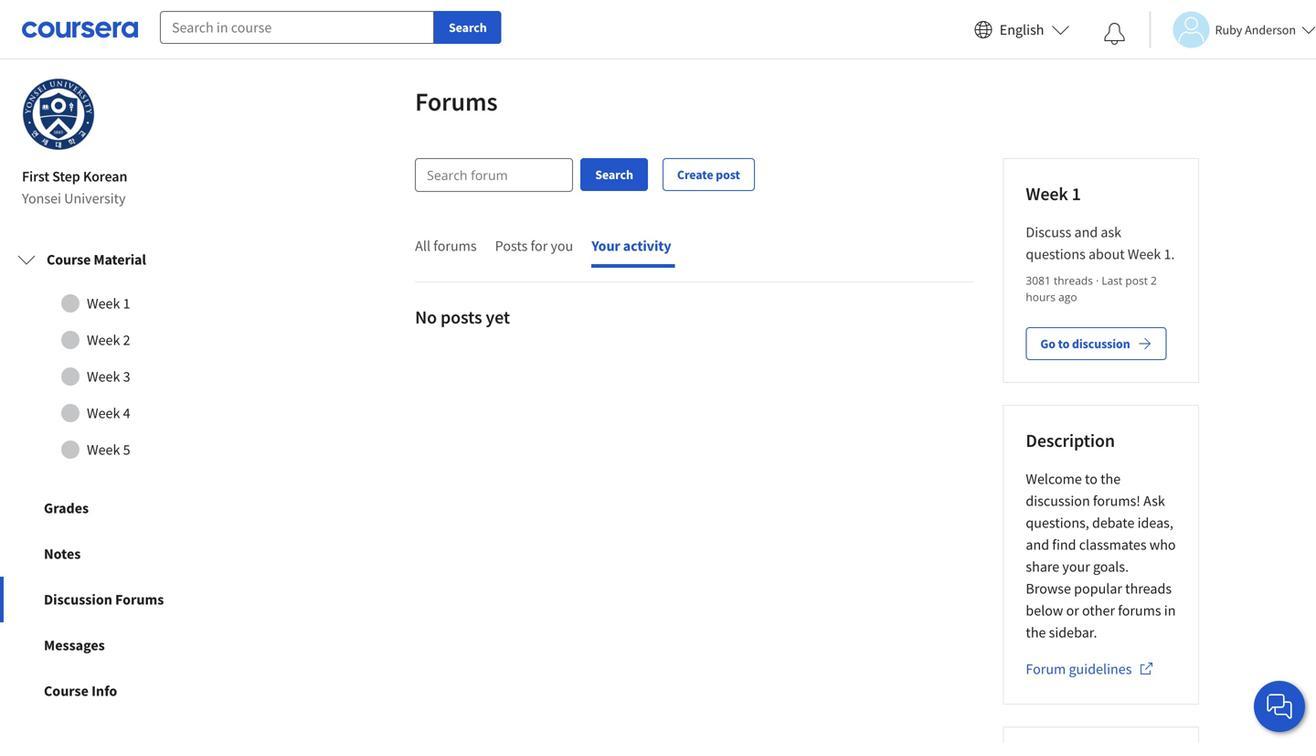 Task type: locate. For each thing, give the bounding box(es) containing it.
0 horizontal spatial search
[[449, 19, 487, 36]]

1 vertical spatial search
[[596, 166, 634, 183]]

discussion inside button
[[1073, 336, 1131, 352]]

create
[[678, 166, 714, 183]]

1 vertical spatial threads
[[1126, 580, 1172, 598]]

week
[[1026, 182, 1069, 205], [1128, 245, 1162, 263], [87, 294, 120, 313], [87, 331, 120, 349], [87, 368, 120, 386], [87, 404, 120, 423], [87, 441, 120, 459]]

discussion
[[44, 591, 112, 609]]

discuss and ask questions about week 1.
[[1026, 223, 1175, 263]]

and inside welcome to the discussion forums!             ask questions, debate ideas, and find classmates who share your goals. browse popular threads below or other forums in the sidebar.
[[1026, 536, 1050, 554]]

discussion up 'questions,'
[[1026, 492, 1091, 510]]

to inside button
[[1059, 336, 1070, 352]]

1 up discuss and ask questions about week 1.
[[1072, 182, 1082, 205]]

week up week 3
[[87, 331, 120, 349]]

classmates
[[1080, 536, 1147, 554]]

ask
[[1144, 492, 1166, 510]]

forum
[[1026, 660, 1067, 679]]

1 vertical spatial search button
[[581, 158, 648, 191]]

forum guidelines link
[[1026, 660, 1154, 680]]

1 vertical spatial forums
[[1119, 602, 1162, 620]]

below
[[1026, 602, 1064, 620]]

and left ask
[[1075, 223, 1098, 241]]

0 horizontal spatial and
[[1026, 536, 1050, 554]]

1 horizontal spatial forums
[[1119, 602, 1162, 620]]

info
[[92, 682, 117, 701]]

week for week 1 link
[[87, 294, 120, 313]]

the up forums!
[[1101, 470, 1121, 488]]

discussion forums
[[44, 591, 164, 609]]

1 horizontal spatial search button
[[581, 158, 648, 191]]

debate
[[1093, 514, 1135, 532]]

messages
[[44, 636, 105, 655]]

2 right last
[[1151, 273, 1158, 288]]

1 vertical spatial and
[[1026, 536, 1050, 554]]

2
[[1151, 273, 1158, 288], [123, 331, 130, 349]]

0 horizontal spatial threads
[[1054, 273, 1094, 288]]

3
[[123, 368, 130, 386]]

and
[[1075, 223, 1098, 241], [1026, 536, 1050, 554]]

search button
[[434, 11, 502, 44], [581, 158, 648, 191]]

to
[[1059, 336, 1070, 352], [1085, 470, 1098, 488]]

find
[[1053, 536, 1077, 554]]

1 horizontal spatial and
[[1075, 223, 1098, 241]]

last post 2 hours ago
[[1026, 273, 1158, 305]]

search for search in course text field
[[449, 19, 487, 36]]

week left 4
[[87, 404, 120, 423]]

0 vertical spatial forums
[[434, 237, 477, 255]]

week for week 4 link
[[87, 404, 120, 423]]

week for week 3 link
[[87, 368, 120, 386]]

questions
[[1026, 245, 1086, 263]]

1 horizontal spatial to
[[1085, 470, 1098, 488]]

discussion right go
[[1073, 336, 1131, 352]]

4
[[123, 404, 130, 423]]

0 vertical spatial course
[[47, 251, 91, 269]]

hours
[[1026, 289, 1056, 305]]

1 vertical spatial post
[[1126, 273, 1148, 288]]

the down below
[[1026, 624, 1047, 642]]

0 horizontal spatial week 1
[[87, 294, 130, 313]]

to inside welcome to the discussion forums!             ask questions, debate ideas, and find classmates who share your goals. browse popular threads below or other forums in the sidebar.
[[1085, 470, 1098, 488]]

week 1 up "week 2"
[[87, 294, 130, 313]]

about
[[1089, 245, 1125, 263]]

1 vertical spatial 2
[[123, 331, 130, 349]]

course
[[47, 251, 91, 269], [44, 682, 89, 701]]

1 horizontal spatial post
[[1126, 273, 1148, 288]]

post for create
[[716, 166, 740, 183]]

and inside discuss and ask questions about week 1.
[[1075, 223, 1098, 241]]

browse
[[1026, 580, 1072, 598]]

coursera image
[[22, 15, 138, 44]]

course left info
[[44, 682, 89, 701]]

0 horizontal spatial forums
[[434, 237, 477, 255]]

ago
[[1059, 289, 1078, 305]]

0 vertical spatial and
[[1075, 223, 1098, 241]]

discussion inside welcome to the discussion forums!             ask questions, debate ideas, and find classmates who share your goals. browse popular threads below or other forums in the sidebar.
[[1026, 492, 1091, 510]]

or
[[1067, 602, 1080, 620]]

discussion
[[1073, 336, 1131, 352], [1026, 492, 1091, 510]]

forums right all
[[434, 237, 477, 255]]

threads inside welcome to the discussion forums!             ask questions, debate ideas, and find classmates who share your goals. browse popular threads below or other forums in the sidebar.
[[1126, 580, 1172, 598]]

to for go
[[1059, 336, 1070, 352]]

posts
[[495, 237, 528, 255]]

0 vertical spatial search
[[449, 19, 487, 36]]

1 horizontal spatial forums
[[415, 86, 498, 118]]

search
[[449, 19, 487, 36], [596, 166, 634, 183]]

description
[[1026, 429, 1116, 452]]

0 horizontal spatial 1
[[123, 294, 130, 313]]

ideas,
[[1138, 514, 1174, 532]]

tab list containing all forums
[[415, 221, 675, 282]]

1
[[1072, 182, 1082, 205], [123, 294, 130, 313]]

to up forums!
[[1085, 470, 1098, 488]]

1 horizontal spatial search
[[596, 166, 634, 183]]

forums
[[434, 237, 477, 255], [1119, 602, 1162, 620]]

week 1 up discuss
[[1026, 182, 1082, 205]]

1 vertical spatial week 1
[[87, 294, 130, 313]]

0 vertical spatial post
[[716, 166, 740, 183]]

english
[[1000, 21, 1045, 39]]

1 vertical spatial to
[[1085, 470, 1098, 488]]

0 horizontal spatial post
[[716, 166, 740, 183]]

post right last
[[1126, 273, 1148, 288]]

threads
[[1054, 273, 1094, 288], [1126, 580, 1172, 598]]

0 vertical spatial week 1
[[1026, 182, 1082, 205]]

0 horizontal spatial to
[[1059, 336, 1070, 352]]

forums left in
[[1119, 602, 1162, 620]]

1 up week 2 link
[[123, 294, 130, 313]]

week 1
[[1026, 182, 1082, 205], [87, 294, 130, 313]]

week 1 link
[[17, 285, 246, 322]]

week up "week 2"
[[87, 294, 120, 313]]

share
[[1026, 558, 1060, 576]]

week for week 2 link
[[87, 331, 120, 349]]

posts for you
[[495, 237, 574, 255]]

0 vertical spatial search button
[[434, 11, 502, 44]]

post
[[716, 166, 740, 183], [1126, 273, 1148, 288]]

week inside discuss and ask questions about week 1.
[[1128, 245, 1162, 263]]

guidelines
[[1069, 660, 1132, 679]]

0 vertical spatial 1
[[1072, 182, 1082, 205]]

and up share
[[1026, 536, 1050, 554]]

ask
[[1101, 223, 1122, 241]]

post inside last post 2 hours ago
[[1126, 273, 1148, 288]]

0 horizontal spatial search button
[[434, 11, 502, 44]]

post right create
[[716, 166, 740, 183]]

week left 1. at the top
[[1128, 245, 1162, 263]]

post inside button
[[716, 166, 740, 183]]

1 horizontal spatial 1
[[1072, 182, 1082, 205]]

0 vertical spatial discussion
[[1073, 336, 1131, 352]]

1.
[[1164, 245, 1175, 263]]

threads up in
[[1126, 580, 1172, 598]]

week up discuss
[[1026, 182, 1069, 205]]

forums
[[415, 86, 498, 118], [115, 591, 164, 609]]

0 horizontal spatial the
[[1026, 624, 1047, 642]]

2 up '3'
[[123, 331, 130, 349]]

you
[[551, 237, 574, 255]]

tab list
[[415, 221, 675, 282]]

0 vertical spatial to
[[1059, 336, 1070, 352]]

week left 5
[[87, 441, 120, 459]]

3081
[[1026, 273, 1051, 288]]

your
[[592, 237, 621, 255]]

week 2 link
[[17, 322, 246, 359]]

notes
[[44, 545, 81, 563]]

forum guidelines
[[1026, 660, 1132, 679]]

1 vertical spatial course
[[44, 682, 89, 701]]

show notifications image
[[1104, 23, 1126, 45]]

threads up ago
[[1054, 273, 1094, 288]]

discuss
[[1026, 223, 1072, 241]]

last
[[1102, 273, 1123, 288]]

to right go
[[1059, 336, 1070, 352]]

course inside dropdown button
[[47, 251, 91, 269]]

1 vertical spatial 1
[[123, 294, 130, 313]]

forums up search input field
[[415, 86, 498, 118]]

other
[[1083, 602, 1116, 620]]

1 vertical spatial discussion
[[1026, 492, 1091, 510]]

course left material
[[47, 251, 91, 269]]

0 vertical spatial the
[[1101, 470, 1121, 488]]

1 horizontal spatial 2
[[1151, 273, 1158, 288]]

1 horizontal spatial threads
[[1126, 580, 1172, 598]]

create post
[[678, 166, 740, 183]]

the
[[1101, 470, 1121, 488], [1026, 624, 1047, 642]]

3081 threads
[[1026, 273, 1094, 288]]

0 vertical spatial threads
[[1054, 273, 1094, 288]]

posts
[[441, 306, 482, 329]]

5
[[123, 441, 130, 459]]

course info link
[[0, 668, 263, 714]]

week left '3'
[[87, 368, 120, 386]]

·
[[1094, 273, 1102, 288]]

0 horizontal spatial forums
[[115, 591, 164, 609]]

forums down notes link
[[115, 591, 164, 609]]

week 2
[[87, 331, 130, 349]]

week 5 link
[[17, 432, 246, 468]]

0 vertical spatial 2
[[1151, 273, 1158, 288]]



Task type: vqa. For each thing, say whether or not it's contained in the screenshot.
PORTFOLIO- in the left of the page
no



Task type: describe. For each thing, give the bounding box(es) containing it.
forums inside welcome to the discussion forums!             ask questions, debate ideas, and find classmates who share your goals. browse popular threads below or other forums in the sidebar.
[[1119, 602, 1162, 620]]

week 5
[[87, 441, 130, 459]]

your
[[1063, 558, 1091, 576]]

all
[[415, 237, 431, 255]]

ruby anderson button
[[1150, 11, 1317, 48]]

yonsei
[[22, 189, 61, 208]]

chat with us image
[[1266, 692, 1295, 721]]

goals.
[[1094, 558, 1129, 576]]

all forums link
[[415, 237, 481, 259]]

post for last
[[1126, 273, 1148, 288]]

yonsei university image
[[22, 78, 95, 151]]

anderson
[[1246, 21, 1297, 38]]

sidebar.
[[1049, 624, 1098, 642]]

create post button
[[663, 158, 755, 191]]

forums!
[[1094, 492, 1141, 510]]

grades
[[44, 499, 89, 518]]

ruby anderson
[[1216, 21, 1297, 38]]

posts for you link
[[495, 237, 577, 259]]

welcome
[[1026, 470, 1083, 488]]

material
[[94, 251, 146, 269]]

search button for search in course text field
[[434, 11, 502, 44]]

1 horizontal spatial week 1
[[1026, 182, 1082, 205]]

week for week 5 link
[[87, 441, 120, 459]]

search for search input field
[[596, 166, 634, 183]]

activity
[[623, 237, 672, 255]]

Search Input field
[[416, 159, 573, 191]]

search button for search input field
[[581, 158, 648, 191]]

course for course material
[[47, 251, 91, 269]]

2 inside last post 2 hours ago
[[1151, 273, 1158, 288]]

popular
[[1075, 580, 1123, 598]]

week 3
[[87, 368, 130, 386]]

0 horizontal spatial 2
[[123, 331, 130, 349]]

0 vertical spatial forums
[[415, 86, 498, 118]]

to for welcome
[[1085, 470, 1098, 488]]

first step korean yonsei university
[[22, 167, 127, 208]]

step
[[52, 167, 80, 186]]

go to discussion button
[[1026, 327, 1167, 360]]

grades link
[[0, 486, 263, 531]]

all forums
[[415, 237, 477, 255]]

course material
[[47, 251, 146, 269]]

1 vertical spatial forums
[[115, 591, 164, 609]]

course for course info
[[44, 682, 89, 701]]

week 3 link
[[17, 359, 246, 395]]

your activity
[[592, 237, 672, 255]]

week 1 element
[[1026, 181, 1177, 207]]

course info
[[44, 682, 117, 701]]

1 vertical spatial the
[[1026, 624, 1047, 642]]

1 horizontal spatial the
[[1101, 470, 1121, 488]]

questions,
[[1026, 514, 1090, 532]]

for
[[531, 237, 548, 255]]

no posts yet
[[415, 306, 510, 329]]

help center image
[[1269, 696, 1291, 718]]

welcome to the discussion forums!             ask questions, debate ideas, and find classmates who share your goals. browse popular threads below or other forums in the sidebar.
[[1026, 470, 1177, 642]]

notes link
[[0, 531, 263, 577]]

ruby
[[1216, 21, 1243, 38]]

english button
[[967, 0, 1078, 59]]

yet
[[486, 306, 510, 329]]

in
[[1165, 602, 1176, 620]]

go to discussion
[[1041, 336, 1131, 352]]

first
[[22, 167, 49, 186]]

week 4
[[87, 404, 130, 423]]

your activity link
[[592, 237, 675, 255]]

go
[[1041, 336, 1056, 352]]

korean
[[83, 167, 127, 186]]

no
[[415, 306, 437, 329]]

university
[[64, 189, 126, 208]]

Search in course text field
[[160, 11, 434, 44]]

who
[[1150, 536, 1177, 554]]

messages link
[[0, 623, 263, 668]]

week 4 link
[[17, 395, 246, 432]]

discussion forums link
[[0, 577, 263, 623]]

course material button
[[3, 234, 261, 285]]



